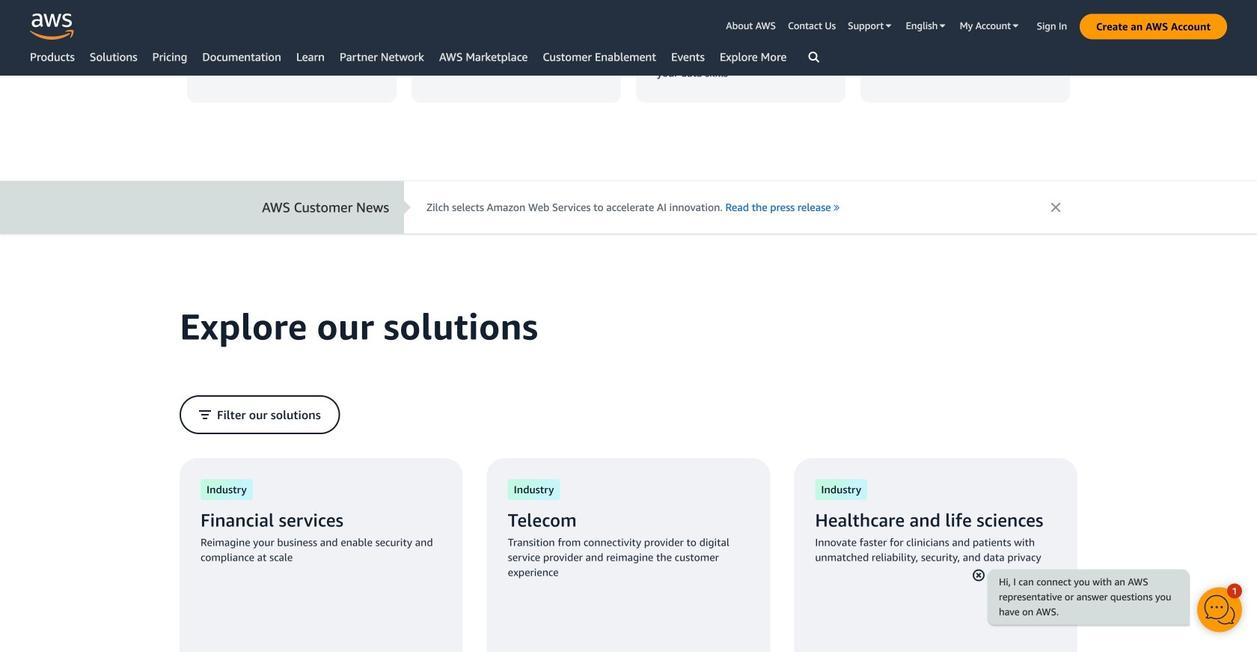 Task type: describe. For each thing, give the bounding box(es) containing it.
secondary global navigation element
[[726, 12, 1228, 39]]

aws assistant bot image
[[1198, 587, 1243, 632]]

1 messages element
[[1228, 584, 1243, 599]]

global navigation navigation
[[0, 0, 1258, 82]]

primary global navigation element
[[22, 37, 823, 82]]

access account options image
[[1013, 21, 1019, 31]]



Task type: vqa. For each thing, say whether or not it's contained in the screenshot.
Access account options image
yes



Task type: locate. For each thing, give the bounding box(es) containing it.
region
[[973, 562, 1243, 637]]

set site language image
[[940, 21, 946, 31]]

angle double right image
[[834, 202, 840, 213]]

explore support options image
[[886, 21, 892, 31]]



